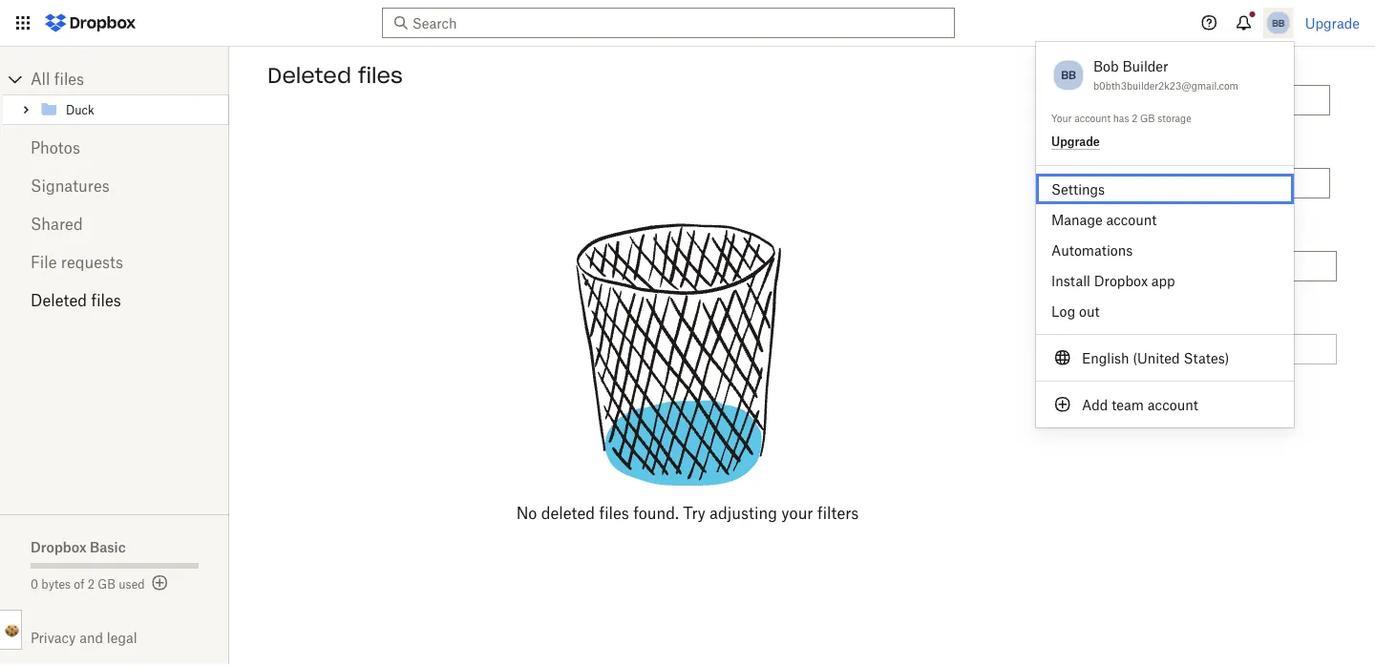 Task type: vqa. For each thing, say whether or not it's contained in the screenshot.
the bottommost GB
yes



Task type: describe. For each thing, give the bounding box(es) containing it.
legal
[[107, 630, 137, 646]]

bytes
[[41, 577, 71, 592]]

dropbox logo - go to the homepage image
[[38, 8, 142, 38]]

0 vertical spatial deleted files
[[267, 62, 403, 89]]

your
[[781, 504, 813, 523]]

1 vertical spatial dropbox
[[31, 539, 87, 555]]

no deleted files found. try adjusting your filters
[[516, 504, 859, 523]]

2 for has
[[1132, 112, 1138, 124]]

account for manage
[[1106, 212, 1157, 228]]

files inside tree
[[54, 70, 84, 88]]

team
[[1112, 397, 1144, 413]]

2 vertical spatial deleted
[[31, 291, 87, 310]]

log out
[[1051, 303, 1100, 319]]

1 vertical spatial deleted files
[[31, 291, 121, 310]]

0 horizontal spatial upgrade
[[1051, 135, 1100, 149]]

file
[[31, 253, 57, 272]]

gb for storage
[[1140, 112, 1155, 124]]

0
[[31, 577, 38, 592]]

signatures
[[31, 177, 110, 195]]

found.
[[633, 504, 679, 523]]

signatures link
[[31, 167, 199, 205]]

filters
[[817, 504, 859, 523]]

0 vertical spatial dropbox
[[1094, 273, 1148, 289]]

by
[[1191, 225, 1204, 239]]

english (united states)
[[1082, 350, 1229, 366]]

deleted
[[541, 504, 595, 523]]

shared
[[31, 215, 83, 233]]

add team account link
[[1036, 390, 1294, 420]]

date
[[1177, 59, 1201, 73]]

privacy and legal
[[31, 630, 137, 646]]

add team account
[[1082, 397, 1198, 413]]

To date text field
[[1176, 173, 1319, 194]]

used
[[119, 577, 145, 592]]

file requests link
[[31, 243, 199, 282]]

basic
[[90, 539, 126, 555]]

privacy
[[31, 630, 76, 646]]

storage
[[1158, 112, 1191, 124]]

install
[[1051, 273, 1090, 289]]

manage account link
[[1036, 204, 1294, 235]]

2 horizontal spatial deleted
[[1146, 225, 1188, 239]]

(united
[[1133, 350, 1180, 366]]

all
[[31, 70, 50, 88]]

settings link
[[1036, 174, 1294, 204]]

requests
[[61, 253, 123, 272]]

0 bytes of 2 gb used
[[31, 577, 145, 592]]

photos link
[[31, 129, 199, 167]]

app
[[1151, 273, 1175, 289]]

your account has 2 gb storage
[[1051, 112, 1191, 124]]

bob builder b0bth3builder2k23@gmail.com
[[1093, 58, 1238, 92]]

from date
[[1146, 59, 1201, 73]]

account menu image
[[1263, 8, 1294, 38]]

get more space image
[[149, 572, 172, 595]]

1 horizontal spatial deleted
[[267, 62, 351, 89]]

2 vertical spatial account
[[1148, 397, 1198, 413]]



Task type: locate. For each thing, give the bounding box(es) containing it.
1 horizontal spatial upgrade
[[1305, 15, 1360, 31]]

0 horizontal spatial dropbox
[[31, 539, 87, 555]]

english (united states) menu item
[[1036, 343, 1294, 373]]

install dropbox app
[[1051, 273, 1175, 289]]

1 vertical spatial 2
[[88, 577, 95, 592]]

0 vertical spatial upgrade
[[1305, 15, 1360, 31]]

1 horizontal spatial gb
[[1140, 112, 1155, 124]]

1 vertical spatial gb
[[98, 577, 116, 592]]

0 vertical spatial account
[[1074, 112, 1111, 124]]

of
[[74, 577, 84, 592]]

upgrade down 'your' on the top right of page
[[1051, 135, 1100, 149]]

deleted files
[[267, 62, 403, 89], [31, 291, 121, 310]]

gb right has
[[1140, 112, 1155, 124]]

dropbox down automations
[[1094, 273, 1148, 289]]

0 horizontal spatial deleted
[[31, 291, 87, 310]]

log out link
[[1036, 296, 1294, 327]]

add
[[1082, 397, 1108, 413]]

settings
[[1051, 181, 1105, 197]]

1 vertical spatial deleted
[[1146, 225, 1188, 239]]

upgrade inside global header element
[[1305, 15, 1360, 31]]

file requests
[[31, 253, 123, 272]]

log
[[1051, 303, 1075, 319]]

gb left "used"
[[98, 577, 116, 592]]

b0bth3builder2k23@gmail.com
[[1093, 80, 1238, 92]]

deleted files link
[[31, 282, 199, 320]]

0 vertical spatial deleted
[[267, 62, 351, 89]]

2 right of
[[88, 577, 95, 592]]

2 right has
[[1132, 112, 1138, 124]]

1 vertical spatial upgrade
[[1051, 135, 1100, 149]]

upgrade
[[1305, 15, 1360, 31], [1051, 135, 1100, 149]]

bb
[[1061, 68, 1076, 83]]

dropbox up bytes
[[31, 539, 87, 555]]

1 horizontal spatial 2
[[1132, 112, 1138, 124]]

no
[[516, 504, 537, 523]]

choose a language: image
[[1051, 347, 1074, 370]]

all files link
[[31, 64, 229, 95]]

account up automations link
[[1106, 212, 1157, 228]]

2
[[1132, 112, 1138, 124], [88, 577, 95, 592]]

out
[[1079, 303, 1100, 319]]

gb for used
[[98, 577, 116, 592]]

dropbox basic
[[31, 539, 126, 555]]

automations link
[[1036, 235, 1294, 265]]

adjusting
[[710, 504, 777, 523]]

from
[[1146, 59, 1174, 73]]

global header element
[[0, 0, 1375, 47]]

0 vertical spatial 2
[[1132, 112, 1138, 124]]

dropbox
[[1094, 273, 1148, 289], [31, 539, 87, 555]]

account right team
[[1148, 397, 1198, 413]]

automations
[[1051, 242, 1133, 258]]

bb button
[[1051, 55, 1086, 95]]

shared link
[[31, 205, 199, 243]]

account
[[1074, 112, 1111, 124], [1106, 212, 1157, 228], [1148, 397, 1198, 413]]

account for your
[[1074, 112, 1111, 124]]

manage account
[[1051, 212, 1157, 228]]

upgrade button
[[1051, 135, 1100, 150]]

0 horizontal spatial deleted files
[[31, 291, 121, 310]]

has
[[1113, 112, 1129, 124]]

upgrade link
[[1305, 15, 1360, 31]]

states)
[[1183, 350, 1229, 366]]

privacy and legal link
[[31, 630, 229, 646]]

upgrade right account menu image
[[1305, 15, 1360, 31]]

deleted
[[267, 62, 351, 89], [1146, 225, 1188, 239], [31, 291, 87, 310]]

bob
[[1093, 58, 1119, 74]]

photos
[[31, 138, 80, 157]]

account left has
[[1074, 112, 1111, 124]]

all files tree
[[3, 64, 229, 125]]

try
[[683, 504, 705, 523]]

all files
[[31, 70, 84, 88]]

account inside "link"
[[1106, 212, 1157, 228]]

1 horizontal spatial deleted files
[[267, 62, 403, 89]]

manage
[[1051, 212, 1103, 228]]

your
[[1051, 112, 1072, 124]]

english
[[1082, 350, 1129, 366]]

deleted by
[[1146, 225, 1204, 239]]

files
[[358, 62, 403, 89], [54, 70, 84, 88], [91, 291, 121, 310], [599, 504, 629, 523]]

2 for of
[[88, 577, 95, 592]]

From date text field
[[1176, 90, 1319, 111]]

0 horizontal spatial gb
[[98, 577, 116, 592]]

0 vertical spatial gb
[[1140, 112, 1155, 124]]

builder
[[1122, 58, 1168, 74]]

0 horizontal spatial 2
[[88, 577, 95, 592]]

gb
[[1140, 112, 1155, 124], [98, 577, 116, 592]]

and
[[79, 630, 103, 646]]

1 vertical spatial account
[[1106, 212, 1157, 228]]

1 horizontal spatial dropbox
[[1094, 273, 1148, 289]]



